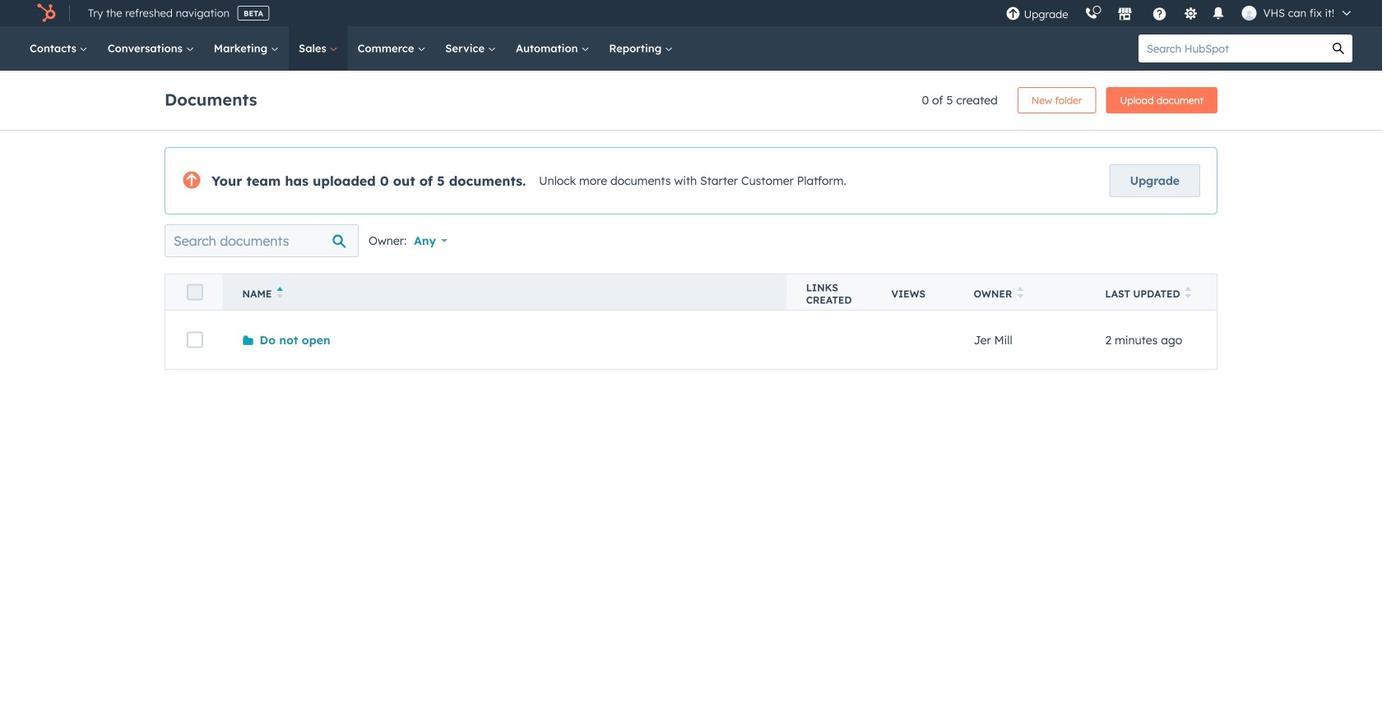 Task type: locate. For each thing, give the bounding box(es) containing it.
1 horizontal spatial press to sort. image
[[1185, 287, 1192, 299]]

0 horizontal spatial press to sort. element
[[1017, 287, 1023, 301]]

press to sort. element
[[1017, 287, 1023, 301], [1185, 287, 1192, 301]]

0 horizontal spatial press to sort. image
[[1017, 287, 1023, 299]]

banner
[[165, 82, 1218, 114]]

marketplaces image
[[1118, 7, 1133, 22]]

menu
[[998, 0, 1363, 26]]

1 horizontal spatial press to sort. element
[[1185, 287, 1192, 301]]

press to sort. image
[[1017, 287, 1023, 299], [1185, 287, 1192, 299]]



Task type: vqa. For each thing, say whether or not it's contained in the screenshot.
banner
yes



Task type: describe. For each thing, give the bounding box(es) containing it.
1 press to sort. image from the left
[[1017, 287, 1023, 299]]

Search search field
[[165, 225, 359, 258]]

ascending sort. press to sort descending. image
[[277, 287, 283, 299]]

jer mill image
[[1242, 6, 1257, 21]]

2 press to sort. image from the left
[[1185, 287, 1192, 299]]

1 press to sort. element from the left
[[1017, 287, 1023, 301]]

2 press to sort. element from the left
[[1185, 287, 1192, 301]]

Search HubSpot search field
[[1139, 35, 1325, 63]]

ascending sort. press to sort descending. element
[[277, 287, 283, 301]]



